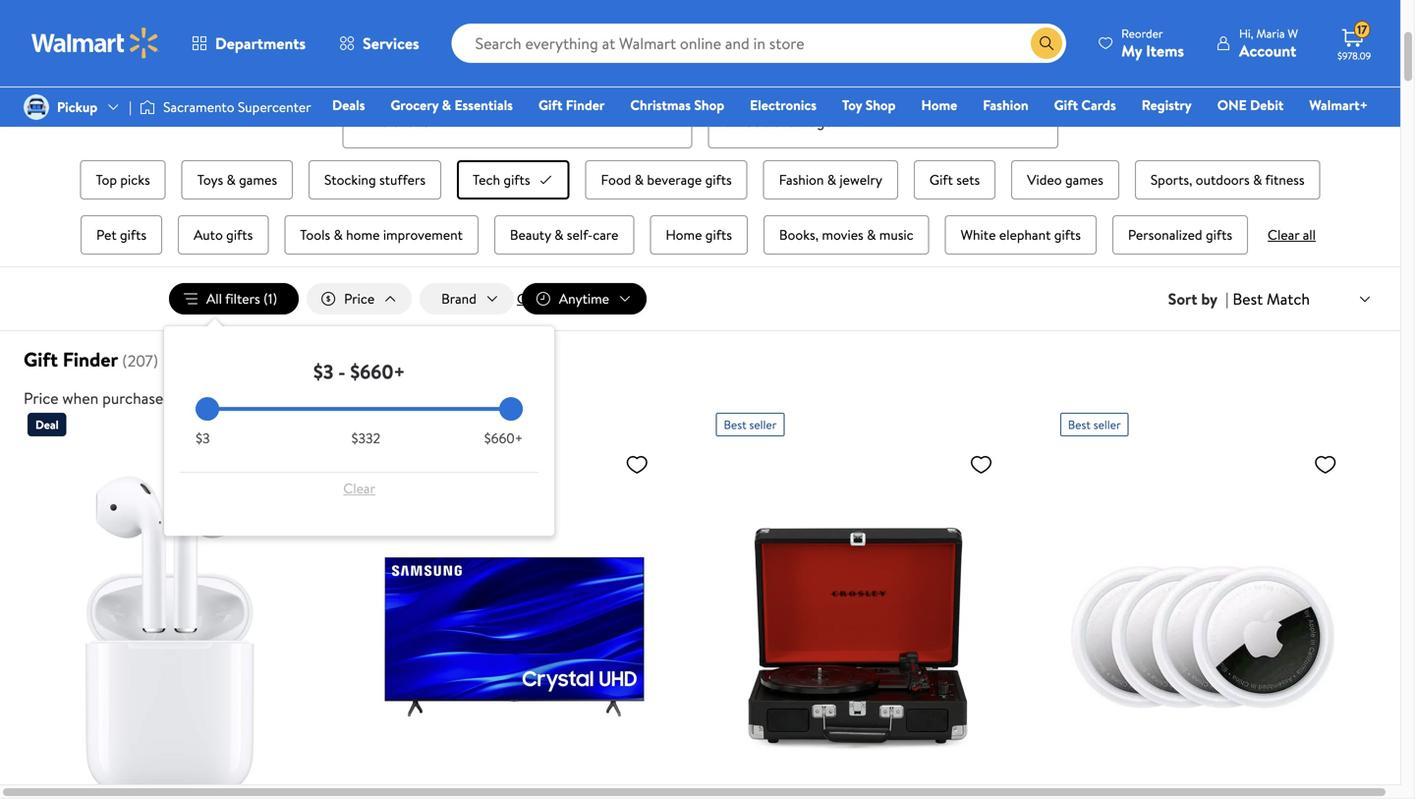 Task type: vqa. For each thing, say whether or not it's contained in the screenshot.
the | within the Sort and Filter section ELEMENT
yes



Task type: describe. For each thing, give the bounding box(es) containing it.
(207)
[[122, 350, 158, 372]]

top picks
[[96, 170, 150, 189]]

picks
[[120, 170, 150, 189]]

tools & home improvement button
[[284, 215, 479, 255]]

clear inside button
[[343, 479, 376, 498]]

all for the bottom clear all button
[[552, 289, 565, 308]]

$978.09
[[1338, 49, 1372, 62]]

beauty & self-care
[[510, 225, 619, 244]]

& for grocery & essentials
[[442, 95, 451, 115]]

age
[[708, 70, 732, 89]]

all for the right clear all button
[[1304, 225, 1317, 244]]

all filters (1)
[[206, 289, 277, 308]]

& for tools & home improvement
[[334, 225, 343, 244]]

seller for apple airtag - 4 pack image
[[1094, 417, 1122, 433]]

all filters (1) button
[[169, 283, 299, 315]]

outdoors
[[1196, 170, 1250, 189]]

fitness
[[1266, 170, 1305, 189]]

movies
[[822, 225, 864, 244]]

best for "crosley cruiser premier vinyl record player with speakers with wireless bluetooth - audio turntables" image
[[724, 417, 747, 433]]

remove from favorites list, apple airpods with charging case (2nd generation) image
[[281, 452, 305, 477]]

finder for gift finder (207)
[[63, 346, 118, 373]]

departments
[[215, 32, 306, 54]]

gift sets button
[[914, 160, 996, 200]]

best for samsung 50" class tu690t crystal uhd 4k smart tv powered by tizen un50tu690tfxza image
[[380, 417, 403, 433]]

tools & home improvement
[[300, 225, 463, 244]]

care
[[593, 225, 619, 244]]

reorder my items
[[1122, 25, 1185, 61]]

sacramento supercenter
[[163, 97, 311, 116]]

christmas
[[631, 95, 691, 115]]

& for beauty & self-care
[[555, 225, 564, 244]]

beauty
[[510, 225, 551, 244]]

pet gifts
[[96, 225, 147, 244]]

price when purchased online
[[24, 388, 217, 409]]

books,
[[780, 225, 819, 244]]

price for price
[[344, 289, 375, 308]]

(1)
[[264, 289, 277, 308]]

video games button
[[1012, 160, 1120, 200]]

deals
[[332, 95, 365, 115]]

white
[[961, 225, 996, 244]]

stocking stuffers
[[325, 170, 426, 189]]

Search search field
[[452, 24, 1067, 63]]

crosley cruiser premier vinyl record player with speakers with wireless bluetooth - audio turntables image
[[716, 445, 1001, 799]]

$661 range field
[[196, 407, 523, 411]]

sets
[[957, 170, 981, 189]]

tech gifts list item
[[453, 156, 574, 204]]

sort and filter section element
[[0, 268, 1401, 536]]

personalized gifts
[[1129, 225, 1233, 244]]

items
[[1147, 40, 1185, 61]]

maria
[[1257, 25, 1286, 42]]

white elephant gifts
[[961, 225, 1081, 244]]

hi, maria w account
[[1240, 25, 1299, 61]]

books, movies & music button
[[764, 215, 930, 255]]

search icon image
[[1039, 35, 1055, 51]]

tech gifts
[[473, 170, 530, 189]]

self-
[[567, 225, 593, 244]]

sports, outdoors & fitness button
[[1135, 160, 1321, 200]]

1 horizontal spatial clear all button
[[1261, 225, 1324, 244]]

food & beverage gifts
[[601, 170, 732, 189]]

grocery & essentials
[[391, 95, 513, 115]]

persona
[[342, 70, 390, 89]]

price for price when purchased online
[[24, 388, 59, 409]]

tools
[[300, 225, 330, 244]]

sort
[[1169, 288, 1198, 310]]

1 horizontal spatial clear
[[517, 289, 549, 308]]

gifts right elephant in the right of the page
[[1055, 225, 1081, 244]]

stocking stuffers list item
[[305, 156, 445, 204]]

fashion & jewelry
[[779, 170, 883, 189]]

fashion for fashion & jewelry
[[779, 170, 824, 189]]

personalized gifts button
[[1113, 215, 1249, 255]]

beauty & self-care button
[[494, 215, 635, 255]]

white elephant gifts list item
[[942, 211, 1101, 259]]

auto gifts button
[[178, 215, 269, 255]]

registry
[[1142, 95, 1192, 115]]

best seller for "crosley cruiser premier vinyl record player with speakers with wireless bluetooth - audio turntables" image
[[724, 417, 777, 433]]

home gifts button
[[650, 215, 748, 255]]

w
[[1288, 25, 1299, 42]]

personalized gifts list item
[[1109, 211, 1253, 259]]

& inside sports, outdoors & fitness button
[[1254, 170, 1263, 189]]

services
[[363, 32, 419, 54]]

tools & home improvement list item
[[281, 211, 483, 259]]

online
[[176, 388, 217, 409]]

gift for gift finder
[[539, 95, 563, 115]]

food & beverage gifts button
[[586, 160, 748, 200]]

jewelry
[[840, 170, 883, 189]]

one debit link
[[1209, 94, 1293, 116]]

brand button
[[420, 283, 514, 315]]

& for fashion & jewelry
[[828, 170, 837, 189]]

personalized
[[1129, 225, 1203, 244]]

fashion for fashion
[[983, 95, 1029, 115]]

grocery
[[391, 95, 439, 115]]

gift for gift sets
[[930, 170, 954, 189]]

one debit
[[1218, 95, 1284, 115]]

purchased
[[102, 388, 172, 409]]

1 vertical spatial $660+
[[485, 429, 523, 448]]

toys & games
[[197, 170, 277, 189]]

sports, outdoors & fitness
[[1151, 170, 1305, 189]]

seller for samsung 50" class tu690t crystal uhd 4k smart tv powered by tizen un50tu690tfxza image
[[405, 417, 433, 433]]

toy shop
[[843, 95, 896, 115]]

17
[[1358, 21, 1368, 38]]

games inside list item
[[1066, 170, 1104, 189]]

debit
[[1251, 95, 1284, 115]]

best for apple airtag - 4 pack image
[[1069, 417, 1091, 433]]

& for food & beverage gifts
[[635, 170, 644, 189]]

walmart image
[[31, 28, 159, 59]]

music
[[880, 225, 914, 244]]

brand
[[442, 289, 477, 308]]

gift for gift cards
[[1055, 95, 1079, 115]]

group containing top picks
[[71, 156, 1330, 259]]

| inside sort and filter section element
[[1226, 288, 1229, 310]]

auto gifts list item
[[174, 211, 273, 259]]

fashion link
[[975, 94, 1038, 116]]

clear all for the bottom clear all button
[[517, 289, 565, 308]]

white elephant gifts button
[[946, 215, 1097, 255]]

food & beverage gifts list item
[[582, 156, 752, 204]]

samsung 50" class tu690t crystal uhd 4k smart tv powered by tizen un50tu690tfxza image
[[372, 445, 657, 799]]

account
[[1240, 40, 1297, 61]]

add to favorites list, samsung 50" class tu690t crystal uhd 4k smart tv powered by tizen un50tu690tfxza image
[[626, 452, 649, 477]]

best inside "best match" dropdown button
[[1233, 288, 1264, 310]]

clear all for the right clear all button
[[1268, 225, 1317, 244]]

tech
[[473, 170, 501, 189]]

seller for "crosley cruiser premier vinyl record player with speakers with wireless bluetooth - audio turntables" image
[[750, 417, 777, 433]]

$332
[[352, 429, 381, 448]]

fashion & jewelry button
[[764, 160, 899, 200]]

gifts for pet gifts
[[120, 225, 147, 244]]



Task type: locate. For each thing, give the bounding box(es) containing it.
one
[[1218, 95, 1248, 115]]

two-day shipping on top presents image
[[28, 0, 1374, 38]]

gift for gift finder (207)
[[24, 346, 58, 373]]

grocery & essentials link
[[382, 94, 522, 116]]

legal information image
[[225, 391, 241, 406]]

| right the by
[[1226, 288, 1229, 310]]

departments button
[[175, 20, 323, 67]]

when
[[62, 388, 99, 409]]

all inside list item
[[1304, 225, 1317, 244]]

home link
[[913, 94, 967, 116]]

best
[[1233, 288, 1264, 310], [380, 417, 403, 433], [724, 417, 747, 433], [1069, 417, 1091, 433]]

toy
[[843, 95, 863, 115]]

stocking stuffers button
[[309, 160, 442, 200]]

2 seller from the left
[[750, 417, 777, 433]]

games right video at the top right of the page
[[1066, 170, 1104, 189]]

supercenter
[[238, 97, 311, 116]]

finder for gift finder
[[566, 95, 605, 115]]

& right tools
[[334, 225, 343, 244]]

& inside food & beverage gifts button
[[635, 170, 644, 189]]

0 horizontal spatial best seller
[[380, 417, 433, 433]]

gift up deal
[[24, 346, 58, 373]]

clear all list item
[[1261, 211, 1324, 259]]

clear button
[[196, 473, 523, 505]]

0 vertical spatial clear all button
[[1261, 225, 1324, 244]]

& for toys & games
[[227, 170, 236, 189]]

3 best seller from the left
[[1069, 417, 1122, 433]]

$3 left -
[[314, 358, 334, 386]]

0 vertical spatial clear
[[1268, 225, 1300, 244]]

gift left sets on the top right
[[930, 170, 954, 189]]

$3 down online
[[196, 429, 210, 448]]

1 horizontal spatial finder
[[566, 95, 605, 115]]

anytime button
[[522, 283, 647, 315]]

0 vertical spatial $660+
[[350, 358, 405, 386]]

essentials
[[455, 95, 513, 115]]

gifts for home gifts
[[706, 225, 732, 244]]

1 shop from the left
[[695, 95, 725, 115]]

1 horizontal spatial |
[[1226, 288, 1229, 310]]

games right the toys
[[239, 170, 277, 189]]

beverage
[[647, 170, 702, 189]]

add to favorites list, crosley cruiser premier vinyl record player with speakers with wireless bluetooth - audio turntables image
[[970, 452, 994, 477]]

1 horizontal spatial  image
[[140, 97, 155, 117]]

clear all
[[1268, 225, 1317, 244], [517, 289, 565, 308]]

clear all inside clear all button
[[517, 289, 565, 308]]

home for home gifts
[[666, 225, 702, 244]]

improvement
[[383, 225, 463, 244]]

christmas shop
[[631, 95, 725, 115]]

gifts inside button
[[706, 170, 732, 189]]

price inside dropdown button
[[344, 289, 375, 308]]

by
[[1202, 288, 1218, 310]]

sacramento
[[163, 97, 235, 116]]

gifts right tech
[[504, 170, 530, 189]]

home inside button
[[666, 225, 702, 244]]

pet gifts list item
[[77, 211, 166, 259]]

1 horizontal spatial clear all
[[1268, 225, 1317, 244]]

& right food
[[635, 170, 644, 189]]

games inside list item
[[239, 170, 277, 189]]

& inside tools & home improvement 'button'
[[334, 225, 343, 244]]

clear down $332
[[343, 479, 376, 498]]

clear all inside clear all list item
[[1268, 225, 1317, 244]]

gift sets list item
[[910, 156, 1000, 204]]

shop for christmas shop
[[695, 95, 725, 115]]

 image
[[24, 94, 49, 120], [140, 97, 155, 117]]

-
[[338, 358, 346, 386]]

group
[[71, 156, 1330, 259]]

1 vertical spatial $3
[[196, 429, 210, 448]]

sort by |
[[1169, 288, 1229, 310]]

 image for pickup
[[24, 94, 49, 120]]

finder
[[566, 95, 605, 115], [63, 346, 118, 373]]

2 horizontal spatial clear
[[1268, 225, 1300, 244]]

toys & games button
[[182, 160, 293, 200]]

2 games from the left
[[1066, 170, 1104, 189]]

0 vertical spatial all
[[1304, 225, 1317, 244]]

clear inside list item
[[1268, 225, 1300, 244]]

clear all button down the beauty
[[509, 283, 573, 315]]

best match
[[1233, 288, 1311, 310]]

auto
[[194, 225, 223, 244]]

electronics
[[750, 95, 817, 115]]

0 horizontal spatial home
[[666, 225, 702, 244]]

walmart+ link
[[1301, 94, 1378, 116]]

apple airtag - 4 pack image
[[1061, 445, 1346, 799]]

1 horizontal spatial $3
[[314, 358, 334, 386]]

1 horizontal spatial price
[[344, 289, 375, 308]]

& inside beauty & self-care button
[[555, 225, 564, 244]]

0 vertical spatial finder
[[566, 95, 605, 115]]

1 seller from the left
[[405, 417, 433, 433]]

gift cards
[[1055, 95, 1117, 115]]

$3 for $3
[[196, 429, 210, 448]]

1 vertical spatial |
[[1226, 288, 1229, 310]]

auto gifts
[[194, 225, 253, 244]]

home gifts
[[666, 225, 732, 244]]

& inside books, movies & music button
[[867, 225, 876, 244]]

apple airpods with charging case (2nd generation) image
[[28, 445, 313, 799]]

0 horizontal spatial seller
[[405, 417, 433, 433]]

0 horizontal spatial all
[[552, 289, 565, 308]]

pet
[[96, 225, 117, 244]]

stuffers
[[380, 170, 426, 189]]

shop for toy shop
[[866, 95, 896, 115]]

best seller
[[380, 417, 433, 433], [724, 417, 777, 433], [1069, 417, 1122, 433]]

books, movies & music
[[780, 225, 914, 244]]

2 shop from the left
[[866, 95, 896, 115]]

gift right essentials
[[539, 95, 563, 115]]

$3
[[314, 358, 334, 386], [196, 429, 210, 448]]

gifts right personalized
[[1206, 225, 1233, 244]]

walmart+
[[1310, 95, 1369, 115]]

1 horizontal spatial shop
[[866, 95, 896, 115]]

home down beverage
[[666, 225, 702, 244]]

clear all down fitness
[[1268, 225, 1317, 244]]

home
[[346, 225, 380, 244]]

gifts for auto gifts
[[226, 225, 253, 244]]

sports,
[[1151, 170, 1193, 189]]

hi,
[[1240, 25, 1254, 42]]

0 horizontal spatial games
[[239, 170, 277, 189]]

fashion inside button
[[779, 170, 824, 189]]

1 horizontal spatial games
[[1066, 170, 1104, 189]]

clear all button down fitness
[[1261, 225, 1324, 244]]

all inside button
[[552, 289, 565, 308]]

home left "fashion" link
[[922, 95, 958, 115]]

sports, outdoors & fitness list item
[[1132, 156, 1325, 204]]

0 vertical spatial price
[[344, 289, 375, 308]]

home
[[922, 95, 958, 115], [666, 225, 702, 244]]

anytime
[[559, 289, 610, 308]]

0 vertical spatial fashion
[[983, 95, 1029, 115]]

1 games from the left
[[239, 170, 277, 189]]

2 horizontal spatial seller
[[1094, 417, 1122, 433]]

 image for sacramento supercenter
[[140, 97, 155, 117]]

gift finder
[[539, 95, 605, 115]]

& inside the grocery & essentials link
[[442, 95, 451, 115]]

fashion right home link
[[983, 95, 1029, 115]]

my
[[1122, 40, 1143, 61]]

top picks list item
[[76, 156, 170, 204]]

1 vertical spatial clear all
[[517, 289, 565, 308]]

gift sets
[[930, 170, 981, 189]]

& right "grocery" at the top
[[442, 95, 451, 115]]

0 horizontal spatial clear all button
[[509, 283, 573, 315]]

gifts for tech gifts
[[504, 170, 530, 189]]

1 horizontal spatial home
[[922, 95, 958, 115]]

gifts inside button
[[1206, 225, 1233, 244]]

2 horizontal spatial best seller
[[1069, 417, 1122, 433]]

2 vertical spatial clear
[[343, 479, 376, 498]]

price button
[[307, 283, 412, 315]]

toys
[[197, 170, 223, 189]]

video games list item
[[1008, 156, 1124, 204]]

gift inside button
[[930, 170, 954, 189]]

add to favorites list, apple airtag - 4 pack image
[[1314, 452, 1338, 477]]

& inside "fashion & jewelry" button
[[828, 170, 837, 189]]

0 horizontal spatial price
[[24, 388, 59, 409]]

 image left 'pickup'
[[24, 94, 49, 120]]

3 seller from the left
[[1094, 417, 1122, 433]]

food
[[601, 170, 632, 189]]

1 vertical spatial finder
[[63, 346, 118, 373]]

beauty & self-care list item
[[491, 211, 638, 259]]

2 best seller from the left
[[724, 417, 777, 433]]

& left self- at the top
[[555, 225, 564, 244]]

shop right toy
[[866, 95, 896, 115]]

best seller for apple airtag - 4 pack image
[[1069, 417, 1122, 433]]

0 horizontal spatial $3
[[196, 429, 210, 448]]

& left fitness
[[1254, 170, 1263, 189]]

christmas shop link
[[622, 94, 734, 116]]

finder left christmas
[[566, 95, 605, 115]]

1 vertical spatial fashion
[[779, 170, 824, 189]]

gifts for personalized gifts
[[1206, 225, 1233, 244]]

gift finder (207)
[[24, 346, 158, 373]]

|
[[129, 97, 132, 116], [1226, 288, 1229, 310]]

top picks button
[[80, 160, 166, 200]]

& inside toys & games button
[[227, 170, 236, 189]]

match
[[1267, 288, 1311, 310]]

| right 'pickup'
[[129, 97, 132, 116]]

registry link
[[1133, 94, 1201, 116]]

deal
[[35, 417, 59, 433]]

books, movies & music list item
[[760, 211, 934, 259]]

0 vertical spatial clear all
[[1268, 225, 1317, 244]]

clear all down the beauty
[[517, 289, 565, 308]]

1 vertical spatial clear
[[517, 289, 549, 308]]

gifts down food & beverage gifts list item
[[706, 225, 732, 244]]

all down beauty & self-care list item
[[552, 289, 565, 308]]

1 vertical spatial home
[[666, 225, 702, 244]]

tech gifts button
[[457, 160, 570, 200]]

0 vertical spatial |
[[129, 97, 132, 116]]

gifts right auto
[[226, 225, 253, 244]]

fashion up books,
[[779, 170, 824, 189]]

1 best seller from the left
[[380, 417, 433, 433]]

services button
[[323, 20, 436, 67]]

0 horizontal spatial clear all
[[517, 289, 565, 308]]

toys & games list item
[[178, 156, 297, 204]]

best seller for samsung 50" class tu690t crystal uhd 4k smart tv powered by tizen un50tu690tfxza image
[[380, 417, 433, 433]]

& left music
[[867, 225, 876, 244]]

0 horizontal spatial shop
[[695, 95, 725, 115]]

Walmart Site-Wide search field
[[452, 24, 1067, 63]]

& left 'jewelry'
[[828, 170, 837, 189]]

0 vertical spatial $3
[[314, 358, 334, 386]]

1 horizontal spatial best seller
[[724, 417, 777, 433]]

0 vertical spatial home
[[922, 95, 958, 115]]

home gifts list item
[[646, 211, 752, 259]]

gifts right beverage
[[706, 170, 732, 189]]

all down fitness
[[1304, 225, 1317, 244]]

 image left sacramento on the left of page
[[140, 97, 155, 117]]

0 horizontal spatial finder
[[63, 346, 118, 373]]

1 horizontal spatial fashion
[[983, 95, 1029, 115]]

1 vertical spatial all
[[552, 289, 565, 308]]

1 vertical spatial price
[[24, 388, 59, 409]]

0 horizontal spatial $660+
[[350, 358, 405, 386]]

1 horizontal spatial all
[[1304, 225, 1317, 244]]

home for home
[[922, 95, 958, 115]]

& right the toys
[[227, 170, 236, 189]]

0 horizontal spatial  image
[[24, 94, 49, 120]]

$3 range field
[[196, 407, 523, 411]]

finder up when
[[63, 346, 118, 373]]

0 horizontal spatial fashion
[[779, 170, 824, 189]]

video
[[1028, 170, 1063, 189]]

toy shop link
[[834, 94, 905, 116]]

fashion & jewelry list item
[[760, 156, 903, 204]]

gift left cards
[[1055, 95, 1079, 115]]

1 vertical spatial clear all button
[[509, 283, 573, 315]]

gifts inside list item
[[504, 170, 530, 189]]

top
[[96, 170, 117, 189]]

1 horizontal spatial seller
[[750, 417, 777, 433]]

clear down fitness
[[1268, 225, 1300, 244]]

$3 - $660+
[[314, 358, 405, 386]]

cards
[[1082, 95, 1117, 115]]

1 horizontal spatial $660+
[[485, 429, 523, 448]]

all
[[1304, 225, 1317, 244], [552, 289, 565, 308]]

games
[[239, 170, 277, 189], [1066, 170, 1104, 189]]

price up deal
[[24, 388, 59, 409]]

filters
[[225, 289, 260, 308]]

deals link
[[324, 94, 374, 116]]

0 horizontal spatial clear
[[343, 479, 376, 498]]

price down home on the top left of the page
[[344, 289, 375, 308]]

clear left the anytime
[[517, 289, 549, 308]]

$3 for $3 - $660+
[[314, 358, 334, 386]]

gifts right pet
[[120, 225, 147, 244]]

shop down age
[[695, 95, 725, 115]]

0 horizontal spatial |
[[129, 97, 132, 116]]

video games
[[1028, 170, 1104, 189]]

reorder
[[1122, 25, 1164, 42]]



